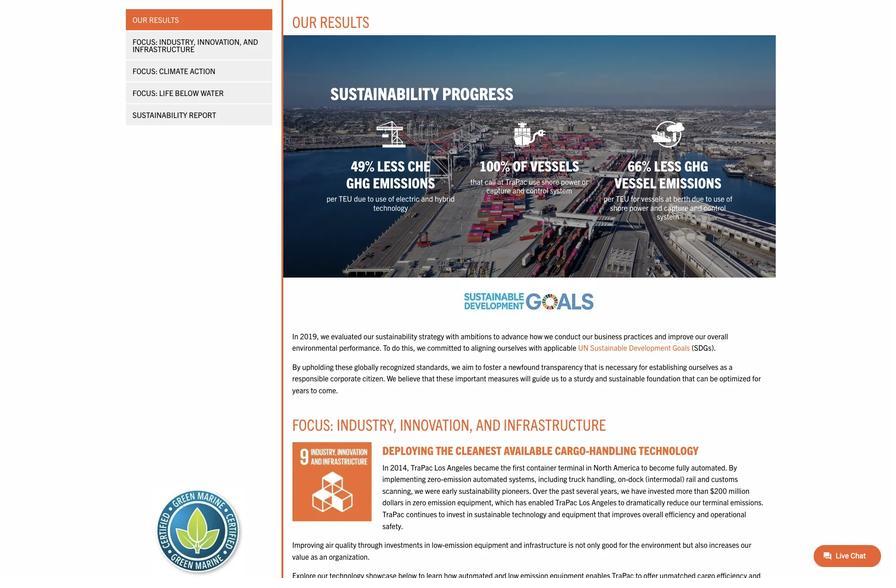 Task type: vqa. For each thing, say whether or not it's contained in the screenshot.
within for Award
no



Task type: describe. For each thing, give the bounding box(es) containing it.
1 vertical spatial the
[[549, 487, 559, 496]]

not
[[575, 541, 586, 550]]

improving air quality through investments in low-emission equipment and infrastructure is not only good for the environment but also increases our value as an organization.
[[292, 541, 751, 562]]

over
[[533, 487, 547, 496]]

sustainability for sustainability report
[[133, 110, 187, 119]]

equipment inside in 2014, trapac los angeles became the first container terminal in north america to become fully automated. by implementing zero-emission automated systems, including truck handling, on-dock (intermodal) rail and customs scanning, we were early sustainability pioneers. over the past several years, we have invested more than $200 million dollars in zero emission equipment, which has enabled trapac los angeles to dramatically reduce our terminal emissions. trapac continues to invest in sustainable technology and equipment that improves overall efficiency and operational safety.
[[562, 510, 596, 519]]

1 vertical spatial los
[[579, 498, 590, 507]]

to up dock
[[641, 463, 648, 472]]

66% less ghg vessel emissions per teu for vessels at berth due to use of shore power and capture and control system
[[604, 157, 732, 221]]

0 vertical spatial angeles
[[447, 463, 472, 472]]

(intermodal)
[[645, 475, 684, 484]]

years
[[292, 386, 309, 395]]

trapac inside 100% of vessels that call at trapac use shore power or capture and control system
[[505, 177, 527, 186]]

that down standards,
[[422, 374, 435, 383]]

rail
[[686, 475, 696, 484]]

of inside 66% less ghg vessel emissions per teu for vessels at berth due to use of shore power and capture and control system
[[726, 194, 732, 203]]

an
[[319, 552, 327, 562]]

can
[[697, 374, 708, 383]]

committed
[[427, 343, 462, 353]]

and inside focus: industry, innovation, and infrastructure 'link'
[[243, 37, 258, 46]]

improve
[[668, 332, 694, 341]]

low-
[[432, 541, 445, 550]]

1 horizontal spatial infrastructure
[[504, 415, 606, 435]]

less for ghg
[[377, 157, 405, 174]]

trapac down dollars
[[382, 510, 404, 519]]

trapac up zero- on the bottom left of the page
[[411, 463, 433, 472]]

due inside 66% less ghg vessel emissions per teu for vessels at berth due to use of shore power and capture and control system
[[692, 194, 704, 203]]

increases
[[709, 541, 739, 550]]

1 vertical spatial emission
[[428, 498, 456, 507]]

development
[[629, 343, 671, 353]]

shore inside 66% less ghg vessel emissions per teu for vessels at berth due to use of shore power and capture and control system
[[610, 203, 628, 212]]

us
[[551, 374, 559, 383]]

to up 'improves'
[[618, 498, 625, 507]]

value
[[292, 552, 309, 562]]

environment
[[641, 541, 681, 550]]

conduct
[[555, 332, 581, 341]]

reduce
[[667, 498, 689, 507]]

vessel
[[615, 174, 656, 191]]

sustainability inside in 2014, trapac los angeles became the first container terminal in north america to become fully automated. by implementing zero-emission automated systems, including truck handling, on-dock (intermodal) rail and customs scanning, we were early sustainability pioneers. over the past several years, we have invested more than $200 million dollars in zero emission equipment, which has enabled trapac los angeles to dramatically reduce our terminal emissions. trapac continues to invest in sustainable technology and equipment that improves overall efficiency and operational safety.
[[459, 487, 500, 496]]

through
[[358, 541, 383, 550]]

1 horizontal spatial our
[[292, 12, 317, 31]]

per for ghg
[[327, 194, 337, 203]]

focus: industry, innovation, and infrastructure inside 'link'
[[133, 37, 258, 54]]

overall inside in 2014, trapac los angeles became the first container terminal in north america to become fully automated. by implementing zero-emission automated systems, including truck handling, on-dock (intermodal) rail and customs scanning, we were early sustainability pioneers. over the past several years, we have invested more than $200 million dollars in zero emission equipment, which has enabled trapac los angeles to dramatically reduce our terminal emissions. trapac continues to invest in sustainable technology and equipment that improves overall efficiency and operational safety.
[[643, 510, 663, 519]]

1 vertical spatial and
[[476, 415, 501, 435]]

operational
[[711, 510, 746, 519]]

1 vertical spatial focus: industry, innovation, and infrastructure
[[292, 415, 606, 435]]

capture inside 66% less ghg vessel emissions per teu for vessels at berth due to use of shore power and capture and control system
[[664, 203, 688, 212]]

foundation
[[647, 374, 681, 383]]

we down on- on the right
[[621, 487, 630, 496]]

and inside 100% of vessels that call at trapac use shore power or capture and control system
[[513, 186, 525, 195]]

emission inside the improving air quality through investments in low-emission equipment and infrastructure is not only good for the environment but also increases our value as an organization.
[[445, 541, 473, 550]]

we right this,
[[417, 343, 426, 353]]

shore inside 100% of vessels that call at trapac use shore power or capture and control system
[[542, 177, 559, 186]]

ghg inside 66% less ghg vessel emissions per teu for vessels at berth due to use of shore power and capture and control system
[[685, 157, 708, 174]]

focus: industry, innovation, and infrastructure link
[[126, 31, 272, 60]]

invested
[[648, 487, 675, 496]]

million
[[729, 487, 750, 496]]

environmental
[[292, 343, 337, 353]]

system inside 100% of vessels that call at trapac use shore power or capture and control system
[[550, 186, 572, 195]]

infrastructure
[[524, 541, 567, 550]]

responsible
[[292, 374, 329, 383]]

efficiency
[[665, 510, 695, 519]]

north
[[593, 463, 612, 472]]

guide
[[532, 374, 550, 383]]

be
[[710, 374, 718, 383]]

0 horizontal spatial a
[[503, 362, 507, 372]]

aim
[[462, 362, 474, 372]]

focus: life below water link
[[126, 82, 272, 103]]

only
[[587, 541, 600, 550]]

emissions.
[[730, 498, 763, 507]]

improves
[[612, 510, 641, 519]]

our up un on the right bottom
[[582, 332, 593, 341]]

life
[[159, 88, 173, 98]]

focus: for focus: climate action link
[[133, 66, 158, 76]]

trapac down past
[[555, 498, 577, 507]]

handling
[[589, 443, 637, 458]]

has
[[515, 498, 527, 507]]

sustainable inside by upholding these globally recognized standards, we aim to foster a newfound transparency that is necessary for establishing ourselves as a responsible corporate citizen. we believe that these important measures will guide us to a sturdy and sustainable foundation that can be optimized for years to come.
[[609, 374, 645, 383]]

to right aim
[[475, 362, 482, 372]]

to inside '49% less che ghg emissions per teu due to use of electric and hybrid technology'
[[368, 194, 374, 203]]

1 vertical spatial angeles
[[592, 498, 617, 507]]

enabled
[[528, 498, 554, 507]]

our inside the improving air quality through investments in low-emission equipment and infrastructure is not only good for the environment but also increases our value as an organization.
[[741, 541, 751, 550]]

to down the ambitions
[[463, 343, 469, 353]]

and right efficiency
[[697, 510, 709, 519]]

became
[[474, 463, 499, 472]]

power inside 66% less ghg vessel emissions per teu for vessels at berth due to use of shore power and capture and control system
[[629, 203, 649, 212]]

0 horizontal spatial our results
[[133, 15, 179, 24]]

by inside in 2014, trapac los angeles became the first container terminal in north america to become fully automated. by implementing zero-emission automated systems, including truck handling, on-dock (intermodal) rail and customs scanning, we were early sustainability pioneers. over the past several years, we have invested more than $200 million dollars in zero emission equipment, which has enabled trapac los angeles to dramatically reduce our terminal emissions. trapac continues to invest in sustainable technology and equipment that improves overall efficiency and operational safety.
[[729, 463, 737, 472]]

zero
[[413, 498, 426, 507]]

ourselves inside by upholding these globally recognized standards, we aim to foster a newfound transparency that is necessary for establishing ourselves as a responsible corporate citizen. we believe that these important measures will guide us to a sturdy and sustainable foundation that can be optimized for years to come.
[[689, 362, 718, 372]]

0 horizontal spatial the
[[501, 463, 511, 472]]

will
[[520, 374, 531, 383]]

fully
[[676, 463, 689, 472]]

1 horizontal spatial these
[[436, 374, 454, 383]]

scanning,
[[382, 487, 413, 496]]

implementing
[[382, 475, 426, 484]]

1 horizontal spatial industry,
[[337, 415, 397, 435]]

by inside by upholding these globally recognized standards, we aim to foster a newfound transparency that is necessary for establishing ourselves as a responsible corporate citizen. we believe that these important measures will guide us to a sturdy and sustainable foundation that can be optimized for years to come.
[[292, 362, 301, 372]]

1 horizontal spatial a
[[568, 374, 572, 383]]

100% of vessels that call at trapac use shore power or capture and control system
[[470, 157, 588, 195]]

for inside the improving air quality through investments in low-emission equipment and infrastructure is not only good for the environment but also increases our value as an organization.
[[619, 541, 628, 550]]

and inside in 2019, we evaluated our sustainability strategy with ambitions to advance how we conduct our business practices and improve our overall environmental performance. to do this, we committed to aligning ourselves with applicable
[[655, 332, 667, 341]]

america
[[613, 463, 640, 472]]

2019,
[[300, 332, 319, 341]]

in left north
[[586, 463, 592, 472]]

upholding
[[302, 362, 334, 372]]

container
[[527, 463, 557, 472]]

we up zero at the left bottom of page
[[415, 487, 423, 496]]

0 vertical spatial los
[[434, 463, 445, 472]]

progress
[[442, 82, 514, 103]]

but
[[683, 541, 693, 550]]

as inside the improving air quality through investments in low-emission equipment and infrastructure is not only good for the environment but also increases our value as an organization.
[[311, 552, 318, 562]]

were
[[425, 487, 440, 496]]

that inside 100% of vessels that call at trapac use shore power or capture and control system
[[470, 177, 483, 186]]

corporate
[[330, 374, 361, 383]]

aligning
[[471, 343, 496, 353]]

important
[[455, 374, 486, 383]]

0 horizontal spatial these
[[335, 362, 353, 372]]

we inside by upholding these globally recognized standards, we aim to foster a newfound transparency that is necessary for establishing ourselves as a responsible corporate citizen. we believe that these important measures will guide us to a sturdy and sustainable foundation that can be optimized for years to come.
[[452, 362, 460, 372]]

and inside '49% less che ghg emissions per teu due to use of electric and hybrid technology'
[[421, 194, 433, 203]]

automated
[[473, 475, 507, 484]]

at inside 66% less ghg vessel emissions per teu for vessels at berth due to use of shore power and capture and control system
[[665, 194, 672, 203]]

cargo-
[[555, 443, 589, 458]]

49% less che ghg emissions per teu due to use of electric and hybrid technology
[[327, 157, 455, 212]]

1 horizontal spatial terminal
[[703, 498, 729, 507]]

for inside 66% less ghg vessel emissions per teu for vessels at berth due to use of shore power and capture and control system
[[631, 194, 640, 203]]

by upholding these globally recognized standards, we aim to foster a newfound transparency that is necessary for establishing ourselves as a responsible corporate citizen. we believe that these important measures will guide us to a sturdy and sustainable foundation that can be optimized for years to come.
[[292, 362, 761, 395]]

more
[[676, 487, 693, 496]]

past
[[561, 487, 575, 496]]

un sustainable development goals link
[[578, 343, 690, 353]]

in 2019, we evaluated our sustainability strategy with ambitions to advance how we conduct our business practices and improve our overall environmental performance. to do this, we committed to aligning ourselves with applicable
[[292, 332, 728, 353]]

sustainability progress
[[331, 82, 514, 103]]

technology
[[639, 443, 699, 458]]

which
[[495, 498, 514, 507]]

below
[[175, 88, 199, 98]]

vessels
[[641, 194, 664, 203]]

0 horizontal spatial terminal
[[558, 463, 584, 472]]

our up (sdgs).
[[695, 332, 706, 341]]

call
[[485, 177, 496, 186]]

in left zero at the left bottom of page
[[405, 498, 411, 507]]

0 vertical spatial emission
[[444, 475, 471, 484]]

water
[[201, 88, 224, 98]]

equipment,
[[457, 498, 494, 507]]



Task type: locate. For each thing, give the bounding box(es) containing it.
49%
[[351, 157, 374, 174]]

at right call
[[497, 177, 504, 186]]

0 vertical spatial sustainable
[[609, 374, 645, 383]]

of
[[513, 157, 527, 174], [388, 194, 394, 203], [726, 194, 732, 203]]

capture
[[486, 186, 511, 195], [664, 203, 688, 212]]

we right how
[[544, 332, 553, 341]]

los
[[434, 463, 445, 472], [579, 498, 590, 507]]

1 horizontal spatial as
[[720, 362, 727, 372]]

0 horizontal spatial overall
[[643, 510, 663, 519]]

as up the optimized
[[720, 362, 727, 372]]

overall down dramatically
[[643, 510, 663, 519]]

0 horizontal spatial focus: industry, innovation, and infrastructure
[[133, 37, 258, 54]]

emissions up electric on the top left of the page
[[373, 174, 435, 191]]

los up zero- on the bottom left of the page
[[434, 463, 445, 472]]

2 horizontal spatial the
[[629, 541, 640, 550]]

for right good at the bottom
[[619, 541, 628, 550]]

0 vertical spatial the
[[501, 463, 511, 472]]

use down vessels
[[529, 177, 540, 186]]

in
[[292, 332, 298, 341], [382, 463, 389, 472]]

optimized
[[720, 374, 751, 383]]

transparency
[[541, 362, 583, 372]]

truck
[[569, 475, 585, 484]]

system left or
[[550, 186, 572, 195]]

to up aligning
[[494, 332, 500, 341]]

that inside in 2014, trapac los angeles became the first container terminal in north america to become fully automated. by implementing zero-emission automated systems, including truck handling, on-dock (intermodal) rail and customs scanning, we were early sustainability pioneers. over the past several years, we have invested more than $200 million dollars in zero emission equipment, which has enabled trapac los angeles to dramatically reduce our terminal emissions. trapac continues to invest in sustainable technology and equipment that improves overall efficiency and operational safety.
[[598, 510, 610, 519]]

dollars
[[382, 498, 404, 507]]

our results link
[[126, 9, 272, 30]]

goals
[[673, 343, 690, 353]]

0 vertical spatial innovation,
[[197, 37, 242, 46]]

and
[[243, 37, 258, 46], [476, 415, 501, 435]]

emission
[[444, 475, 471, 484], [428, 498, 456, 507], [445, 541, 473, 550]]

per for vessel
[[604, 194, 614, 203]]

2 per from the left
[[604, 194, 614, 203]]

with up committed
[[446, 332, 459, 341]]

strategy
[[419, 332, 444, 341]]

the
[[436, 443, 453, 458]]

0 horizontal spatial with
[[446, 332, 459, 341]]

power inside 100% of vessels that call at trapac use shore power or capture and control system
[[561, 177, 580, 186]]

and inside the improving air quality through investments in low-emission equipment and infrastructure is not only good for the environment but also increases our value as an organization.
[[510, 541, 522, 550]]

a left sturdy
[[568, 374, 572, 383]]

1 horizontal spatial sustainable
[[609, 374, 645, 383]]

ambitions
[[461, 332, 492, 341]]

citizen.
[[363, 374, 385, 383]]

2 less from the left
[[654, 157, 682, 174]]

our inside in 2014, trapac los angeles became the first container terminal in north america to become fully automated. by implementing zero-emission automated systems, including truck handling, on-dock (intermodal) rail and customs scanning, we were early sustainability pioneers. over the past several years, we have invested more than $200 million dollars in zero emission equipment, which has enabled trapac los angeles to dramatically reduce our terminal emissions. trapac continues to invest in sustainable technology and equipment that improves overall efficiency and operational safety.
[[691, 498, 701, 507]]

recognized
[[380, 362, 415, 372]]

1 per from the left
[[327, 194, 337, 203]]

is left not
[[569, 541, 574, 550]]

emissions up berth
[[659, 174, 722, 191]]

equipment down which
[[474, 541, 508, 550]]

1 horizontal spatial angeles
[[592, 498, 617, 507]]

0 horizontal spatial due
[[354, 194, 366, 203]]

to down the 49%
[[368, 194, 374, 203]]

is inside the improving air quality through investments in low-emission equipment and infrastructure is not only good for the environment but also increases our value as an organization.
[[569, 541, 574, 550]]

focus: life below water
[[133, 88, 224, 98]]

1 vertical spatial control
[[704, 203, 726, 212]]

and right sturdy
[[595, 374, 607, 383]]

sustainability
[[331, 82, 439, 103], [133, 110, 187, 119]]

1 horizontal spatial los
[[579, 498, 590, 507]]

use inside 100% of vessels that call at trapac use shore power or capture and control system
[[529, 177, 540, 186]]

and right vessels
[[690, 203, 702, 212]]

1 horizontal spatial at
[[665, 194, 672, 203]]

hybrid
[[435, 194, 455, 203]]

trapac right call
[[505, 177, 527, 186]]

0 horizontal spatial our
[[133, 15, 147, 24]]

$200
[[710, 487, 727, 496]]

1 horizontal spatial innovation,
[[400, 415, 473, 435]]

1 teu from the left
[[339, 194, 352, 203]]

technology
[[373, 203, 408, 212], [512, 510, 547, 519]]

to right us
[[560, 374, 567, 383]]

power
[[561, 177, 580, 186], [629, 203, 649, 212]]

0 horizontal spatial in
[[292, 332, 298, 341]]

the right good at the bottom
[[629, 541, 640, 550]]

and
[[513, 186, 525, 195], [421, 194, 433, 203], [650, 203, 662, 212], [690, 203, 702, 212], [655, 332, 667, 341], [595, 374, 607, 383], [698, 475, 710, 484], [548, 510, 560, 519], [697, 510, 709, 519], [510, 541, 522, 550]]

sustainable
[[590, 343, 627, 353]]

0 horizontal spatial industry,
[[159, 37, 196, 46]]

investments
[[384, 541, 423, 550]]

for right the optimized
[[752, 374, 761, 383]]

un
[[578, 343, 589, 353]]

0 vertical spatial technology
[[373, 203, 408, 212]]

less left che
[[377, 157, 405, 174]]

several
[[576, 487, 599, 496]]

power left or
[[561, 177, 580, 186]]

in for in 2019, we evaluated our sustainability strategy with ambitions to advance how we conduct our business practices and improve our overall environmental performance. to do this, we committed to aligning ourselves with applicable
[[292, 332, 298, 341]]

due right berth
[[692, 194, 704, 203]]

of inside 100% of vessels that call at trapac use shore power or capture and control system
[[513, 157, 527, 174]]

of inside '49% less che ghg emissions per teu due to use of electric and hybrid technology'
[[388, 194, 394, 203]]

sustainability up equipment,
[[459, 487, 500, 496]]

1 horizontal spatial technology
[[512, 510, 547, 519]]

sustainable down which
[[474, 510, 510, 519]]

years,
[[600, 487, 619, 496]]

to inside 66% less ghg vessel emissions per teu for vessels at berth due to use of shore power and capture and control system
[[706, 194, 712, 203]]

by
[[292, 362, 301, 372], [729, 463, 737, 472]]

dock
[[628, 475, 644, 484]]

0 vertical spatial power
[[561, 177, 580, 186]]

angeles down years,
[[592, 498, 617, 507]]

business
[[594, 332, 622, 341]]

focus: down years
[[292, 415, 334, 435]]

for down the vessel
[[631, 194, 640, 203]]

to right berth
[[706, 194, 712, 203]]

is left necessary
[[599, 362, 604, 372]]

2 due from the left
[[692, 194, 704, 203]]

automated.
[[691, 463, 727, 472]]

a up the optimized
[[729, 362, 733, 372]]

1 horizontal spatial teu
[[616, 194, 629, 203]]

0 horizontal spatial sustainable
[[474, 510, 510, 519]]

less right 66%
[[654, 157, 682, 174]]

in inside in 2019, we evaluated our sustainability strategy with ambitions to advance how we conduct our business practices and improve our overall environmental performance. to do this, we committed to aligning ourselves with applicable
[[292, 332, 298, 341]]

sustainable down necessary
[[609, 374, 645, 383]]

0 horizontal spatial technology
[[373, 203, 408, 212]]

focus: inside 'link'
[[133, 37, 158, 46]]

1 horizontal spatial in
[[382, 463, 389, 472]]

control right berth
[[704, 203, 726, 212]]

teu for vessel
[[616, 194, 629, 203]]

become
[[649, 463, 675, 472]]

due down the 49%
[[354, 194, 366, 203]]

teu inside 66% less ghg vessel emissions per teu for vessels at berth due to use of shore power and capture and control system
[[616, 194, 629, 203]]

1 horizontal spatial our results
[[292, 12, 370, 31]]

ghg
[[685, 157, 708, 174], [346, 174, 370, 191]]

and left berth
[[650, 203, 662, 212]]

that left 'improves'
[[598, 510, 610, 519]]

technology inside '49% less che ghg emissions per teu due to use of electric and hybrid technology'
[[373, 203, 408, 212]]

100%
[[479, 157, 510, 174]]

overall
[[707, 332, 728, 341], [643, 510, 663, 519]]

0 vertical spatial by
[[292, 362, 301, 372]]

1 due from the left
[[354, 194, 366, 203]]

0 vertical spatial as
[[720, 362, 727, 372]]

less inside 66% less ghg vessel emissions per teu for vessels at berth due to use of shore power and capture and control system
[[654, 157, 682, 174]]

1 horizontal spatial the
[[549, 487, 559, 496]]

as inside by upholding these globally recognized standards, we aim to foster a newfound transparency that is necessary for establishing ourselves as a responsible corporate citizen. we believe that these important measures will guide us to a sturdy and sustainable foundation that can be optimized for years to come.
[[720, 362, 727, 372]]

due inside '49% less che ghg emissions per teu due to use of electric and hybrid technology'
[[354, 194, 366, 203]]

system inside 66% less ghg vessel emissions per teu for vessels at berth due to use of shore power and capture and control system
[[657, 212, 679, 221]]

to down responsible
[[311, 386, 317, 395]]

1 vertical spatial equipment
[[474, 541, 508, 550]]

that up sturdy
[[584, 362, 597, 372]]

handling,
[[587, 475, 616, 484]]

cleanest
[[456, 443, 502, 458]]

sustainability for sustainability progress
[[331, 82, 439, 103]]

0 vertical spatial sustainability
[[376, 332, 417, 341]]

1 vertical spatial sustainable
[[474, 510, 510, 519]]

0 vertical spatial these
[[335, 362, 353, 372]]

in inside in 2014, trapac los angeles became the first container terminal in north america to become fully automated. by implementing zero-emission automated systems, including truck handling, on-dock (intermodal) rail and customs scanning, we were early sustainability pioneers. over the past several years, we have invested more than $200 million dollars in zero emission equipment, which has enabled trapac los angeles to dramatically reduce our terminal emissions. trapac continues to invest in sustainable technology and equipment that improves overall efficiency and operational safety.
[[382, 463, 389, 472]]

at inside 100% of vessels that call at trapac use shore power or capture and control system
[[497, 177, 504, 186]]

these up corporate
[[335, 362, 353, 372]]

1 vertical spatial as
[[311, 552, 318, 562]]

capture down 100%
[[486, 186, 511, 195]]

control down vessels
[[526, 186, 548, 195]]

1 vertical spatial innovation,
[[400, 415, 473, 435]]

that left the can on the bottom right
[[682, 374, 695, 383]]

pioneers.
[[502, 487, 531, 496]]

emissions for che
[[373, 174, 435, 191]]

we up environmental
[[321, 332, 329, 341]]

emission up early in the bottom of the page
[[444, 475, 471, 484]]

1 vertical spatial sustainability
[[133, 110, 187, 119]]

0 vertical spatial shore
[[542, 177, 559, 186]]

to left the invest
[[439, 510, 445, 519]]

0 vertical spatial control
[[526, 186, 548, 195]]

0 horizontal spatial as
[[311, 552, 318, 562]]

in left 2019,
[[292, 332, 298, 341]]

shore down the vessel
[[610, 203, 628, 212]]

that left call
[[470, 177, 483, 186]]

emissions inside 66% less ghg vessel emissions per teu for vessels at berth due to use of shore power and capture and control system
[[659, 174, 722, 191]]

1 horizontal spatial control
[[704, 203, 726, 212]]

1 vertical spatial shore
[[610, 203, 628, 212]]

1 vertical spatial industry,
[[337, 415, 397, 435]]

use inside '49% less che ghg emissions per teu due to use of electric and hybrid technology'
[[375, 194, 387, 203]]

teu inside '49% less che ghg emissions per teu due to use of electric and hybrid technology'
[[339, 194, 352, 203]]

0 horizontal spatial ghg
[[346, 174, 370, 191]]

use right berth
[[714, 194, 725, 203]]

emissions inside '49% less che ghg emissions per teu due to use of electric and hybrid technology'
[[373, 174, 435, 191]]

1 vertical spatial system
[[657, 212, 679, 221]]

0 horizontal spatial control
[[526, 186, 548, 195]]

0 vertical spatial is
[[599, 362, 604, 372]]

2 horizontal spatial a
[[729, 362, 733, 372]]

1 horizontal spatial shore
[[610, 203, 628, 212]]

system down berth
[[657, 212, 679, 221]]

the inside the improving air quality through investments in low-emission equipment and infrastructure is not only good for the environment but also increases our value as an organization.
[[629, 541, 640, 550]]

1 vertical spatial power
[[629, 203, 649, 212]]

1 less from the left
[[377, 157, 405, 174]]

on-
[[618, 475, 628, 484]]

capture inside 100% of vessels that call at trapac use shore power or capture and control system
[[486, 186, 511, 195]]

0 vertical spatial terminal
[[558, 463, 584, 472]]

per inside '49% less che ghg emissions per teu due to use of electric and hybrid technology'
[[327, 194, 337, 203]]

performance. to
[[339, 343, 390, 353]]

0 horizontal spatial less
[[377, 157, 405, 174]]

in left 2014,
[[382, 463, 389, 472]]

2 horizontal spatial use
[[714, 194, 725, 203]]

per inside 66% less ghg vessel emissions per teu for vessels at berth due to use of shore power and capture and control system
[[604, 194, 614, 203]]

in down equipment,
[[467, 510, 473, 519]]

and left the infrastructure
[[510, 541, 522, 550]]

2 emissions from the left
[[659, 174, 722, 191]]

teu for ghg
[[339, 194, 352, 203]]

1 horizontal spatial is
[[599, 362, 604, 372]]

by up customs
[[729, 463, 737, 472]]

0 horizontal spatial capture
[[486, 186, 511, 195]]

our inside our results link
[[133, 15, 147, 24]]

advance
[[501, 332, 528, 341]]

berth
[[673, 194, 690, 203]]

focus: for the focus: life below water link
[[133, 88, 158, 98]]

at left berth
[[665, 194, 672, 203]]

focus: left life
[[133, 88, 158, 98]]

have
[[631, 487, 646, 496]]

2 teu from the left
[[616, 194, 629, 203]]

emission down the invest
[[445, 541, 473, 550]]

1 horizontal spatial by
[[729, 463, 737, 472]]

0 horizontal spatial per
[[327, 194, 337, 203]]

and down enabled
[[548, 510, 560, 519]]

the left 'first'
[[501, 463, 511, 472]]

is inside by upholding these globally recognized standards, we aim to foster a newfound transparency that is necessary for establishing ourselves as a responsible corporate citizen. we believe that these important measures will guide us to a sturdy and sustainable foundation that can be optimized for years to come.
[[599, 362, 604, 372]]

1 horizontal spatial emissions
[[659, 174, 722, 191]]

and left hybrid
[[421, 194, 433, 203]]

also
[[695, 541, 708, 550]]

che
[[408, 157, 430, 174]]

1 horizontal spatial and
[[476, 415, 501, 435]]

terminal
[[558, 463, 584, 472], [703, 498, 729, 507]]

infrastructure inside focus: industry, innovation, and infrastructure
[[133, 44, 194, 54]]

the
[[501, 463, 511, 472], [549, 487, 559, 496], [629, 541, 640, 550]]

sustainability inside in 2019, we evaluated our sustainability strategy with ambitions to advance how we conduct our business practices and improve our overall environmental performance. to do this, we committed to aligning ourselves with applicable
[[376, 332, 417, 341]]

deploying
[[382, 443, 434, 458]]

necessary
[[606, 362, 637, 372]]

1 vertical spatial technology
[[512, 510, 547, 519]]

infrastructure up climate
[[133, 44, 194, 54]]

0 vertical spatial with
[[446, 332, 459, 341]]

0 horizontal spatial innovation,
[[197, 37, 242, 46]]

with down how
[[529, 343, 542, 353]]

1 vertical spatial ourselves
[[689, 362, 718, 372]]

(sdgs).
[[692, 343, 716, 353]]

emission down early in the bottom of the page
[[428, 498, 456, 507]]

emissions for ghg
[[659, 174, 722, 191]]

0 vertical spatial overall
[[707, 332, 728, 341]]

infrastructure up deploying the cleanest available cargo-handling technology
[[504, 415, 606, 435]]

at
[[497, 177, 504, 186], [665, 194, 672, 203]]

climate
[[159, 66, 188, 76]]

for down the un sustainable development goals (sdgs).
[[639, 362, 648, 372]]

our right increases at the right of the page
[[741, 541, 751, 550]]

0 vertical spatial sustainability
[[331, 82, 439, 103]]

in left low-
[[424, 541, 430, 550]]

practices
[[624, 332, 653, 341]]

1 horizontal spatial results
[[320, 12, 370, 31]]

2 vertical spatial emission
[[445, 541, 473, 550]]

believe
[[398, 374, 420, 383]]

technology inside in 2014, trapac los angeles became the first container terminal in north america to become fully automated. by implementing zero-emission automated systems, including truck handling, on-dock (intermodal) rail and customs scanning, we were early sustainability pioneers. over the past several years, we have invested more than $200 million dollars in zero emission equipment, which has enabled trapac los angeles to dramatically reduce our terminal emissions. trapac continues to invest in sustainable technology and equipment that improves overall efficiency and operational safety.
[[512, 510, 547, 519]]

come.
[[319, 386, 338, 395]]

due
[[354, 194, 366, 203], [692, 194, 704, 203]]

shore down vessels
[[542, 177, 559, 186]]

control inside 100% of vessels that call at trapac use shore power or capture and control system
[[526, 186, 548, 195]]

focus: for focus: industry, innovation, and infrastructure 'link'
[[133, 37, 158, 46]]

and right call
[[513, 186, 525, 195]]

1 horizontal spatial focus: industry, innovation, and infrastructure
[[292, 415, 606, 435]]

1 vertical spatial overall
[[643, 510, 663, 519]]

1 vertical spatial with
[[529, 343, 542, 353]]

teu
[[339, 194, 352, 203], [616, 194, 629, 203]]

sustainable inside in 2014, trapac los angeles became the first container terminal in north america to become fully automated. by implementing zero-emission automated systems, including truck handling, on-dock (intermodal) rail and customs scanning, we were early sustainability pioneers. over the past several years, we have invested more than $200 million dollars in zero emission equipment, which has enabled trapac los angeles to dramatically reduce our terminal emissions. trapac continues to invest in sustainable technology and equipment that improves overall efficiency and operational safety.
[[474, 510, 510, 519]]

we left aim
[[452, 362, 460, 372]]

0 horizontal spatial and
[[243, 37, 258, 46]]

industry, inside 'link'
[[159, 37, 196, 46]]

and up development
[[655, 332, 667, 341]]

teu down the vessel
[[616, 194, 629, 203]]

0 vertical spatial and
[[243, 37, 258, 46]]

equipment inside the improving air quality through investments in low-emission equipment and infrastructure is not only good for the environment but also increases our value as an organization.
[[474, 541, 508, 550]]

0 horizontal spatial at
[[497, 177, 504, 186]]

1 vertical spatial at
[[665, 194, 672, 203]]

continues
[[406, 510, 437, 519]]

infrastructure
[[133, 44, 194, 54], [504, 415, 606, 435]]

0 horizontal spatial emissions
[[373, 174, 435, 191]]

system
[[550, 186, 572, 195], [657, 212, 679, 221]]

1 vertical spatial infrastructure
[[504, 415, 606, 435]]

1 vertical spatial by
[[729, 463, 737, 472]]

0 horizontal spatial ourselves
[[497, 343, 527, 353]]

as left an
[[311, 552, 318, 562]]

less for vessel
[[654, 157, 682, 174]]

0 horizontal spatial results
[[149, 15, 179, 24]]

organization.
[[329, 552, 370, 562]]

these down standards,
[[436, 374, 454, 383]]

foster
[[483, 362, 501, 372]]

1 horizontal spatial overall
[[707, 332, 728, 341]]

innovation, inside focus: industry, innovation, and infrastructure
[[197, 37, 242, 46]]

2 vertical spatial the
[[629, 541, 640, 550]]

2 horizontal spatial of
[[726, 194, 732, 203]]

0 vertical spatial ourselves
[[497, 343, 527, 353]]

1 horizontal spatial due
[[692, 194, 704, 203]]

power down the vessel
[[629, 203, 649, 212]]

ourselves inside in 2019, we evaluated our sustainability strategy with ambitions to advance how we conduct our business practices and improve our overall environmental performance. to do this, we committed to aligning ourselves with applicable
[[497, 343, 527, 353]]

focus: left climate
[[133, 66, 158, 76]]

focus:
[[133, 37, 158, 46], [133, 66, 158, 76], [133, 88, 158, 98], [292, 415, 334, 435]]

than
[[694, 487, 708, 496]]

by up responsible
[[292, 362, 301, 372]]

innovation, down our results link
[[197, 37, 242, 46]]

1 emissions from the left
[[373, 174, 435, 191]]

1 vertical spatial sustainability
[[459, 487, 500, 496]]

this,
[[402, 343, 415, 353]]

0 horizontal spatial system
[[550, 186, 572, 195]]

our up performance. to
[[364, 332, 374, 341]]

0 vertical spatial in
[[292, 332, 298, 341]]

and up than
[[698, 475, 710, 484]]

ghg inside '49% less che ghg emissions per teu due to use of electric and hybrid technology'
[[346, 174, 370, 191]]

use inside 66% less ghg vessel emissions per teu for vessels at berth due to use of shore power and capture and control system
[[714, 194, 725, 203]]

overall inside in 2019, we evaluated our sustainability strategy with ambitions to advance how we conduct our business practices and improve our overall environmental performance. to do this, we committed to aligning ourselves with applicable
[[707, 332, 728, 341]]

0 horizontal spatial infrastructure
[[133, 44, 194, 54]]

0 vertical spatial infrastructure
[[133, 44, 194, 54]]

use left electric on the top left of the page
[[375, 194, 387, 203]]

in for in 2014, trapac los angeles became the first container terminal in north america to become fully automated. by implementing zero-emission automated systems, including truck handling, on-dock (intermodal) rail and customs scanning, we were early sustainability pioneers. over the past several years, we have invested more than $200 million dollars in zero emission equipment, which has enabled trapac los angeles to dramatically reduce our terminal emissions. trapac continues to invest in sustainable technology and equipment that improves overall efficiency and operational safety.
[[382, 463, 389, 472]]

less inside '49% less che ghg emissions per teu due to use of electric and hybrid technology'
[[377, 157, 405, 174]]

1 vertical spatial terminal
[[703, 498, 729, 507]]

1 horizontal spatial sustainability
[[459, 487, 500, 496]]

how
[[530, 332, 543, 341]]

0 horizontal spatial shore
[[542, 177, 559, 186]]

control inside 66% less ghg vessel emissions per teu for vessels at berth due to use of shore power and capture and control system
[[704, 203, 726, 212]]

deploying the cleanest available cargo-handling technology
[[382, 443, 699, 458]]

terminal up truck
[[558, 463, 584, 472]]

ourselves down advance
[[497, 343, 527, 353]]

including
[[538, 475, 567, 484]]

and inside by upholding these globally recognized standards, we aim to foster a newfound transparency that is necessary for establishing ourselves as a responsible corporate citizen. we believe that these important measures will guide us to a sturdy and sustainable foundation that can be optimized for years to come.
[[595, 374, 607, 383]]

establishing
[[649, 362, 687, 372]]

focus: climate action link
[[126, 60, 272, 81]]

dramatically
[[626, 498, 665, 507]]

in inside the improving air quality through investments in low-emission equipment and infrastructure is not only good for the environment but also increases our value as an organization.
[[424, 541, 430, 550]]



